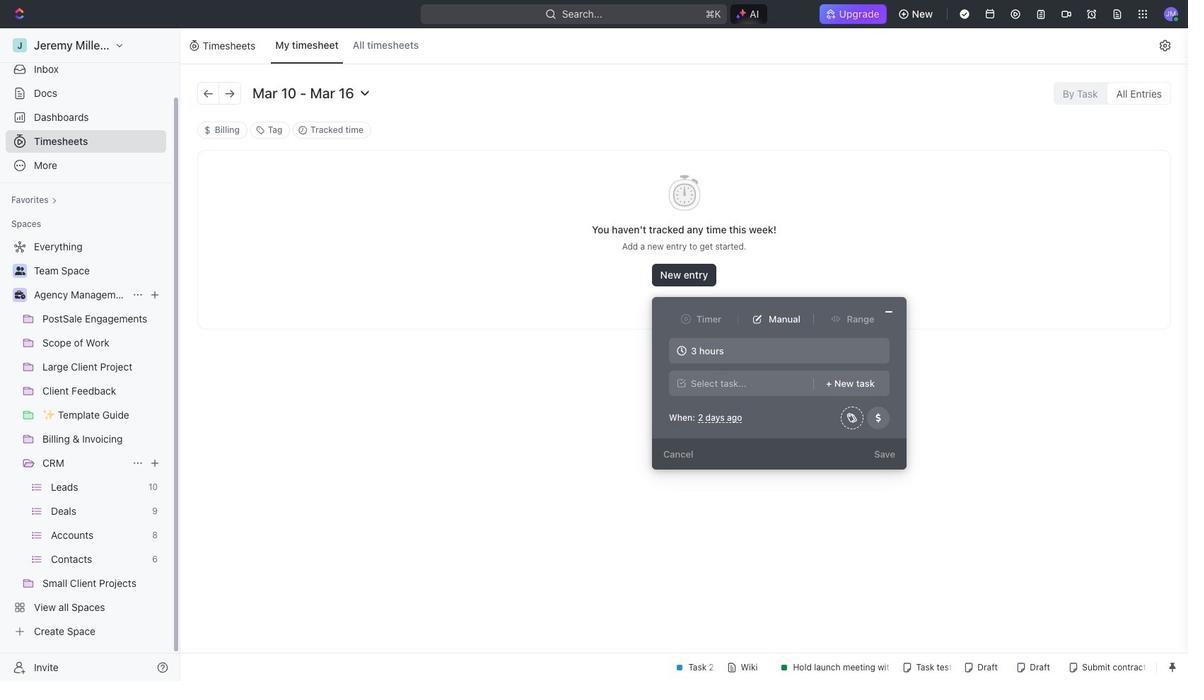 Task type: describe. For each thing, give the bounding box(es) containing it.
Enter time e.g. 3 hours 20 mins text field
[[669, 338, 890, 364]]

sidebar navigation
[[0, 28, 180, 681]]



Task type: locate. For each thing, give the bounding box(es) containing it.
tree
[[6, 236, 166, 643]]

business time image
[[15, 291, 25, 299]]

tree inside sidebar navigation
[[6, 236, 166, 643]]



Task type: vqa. For each thing, say whether or not it's contained in the screenshot.
tree in the sidebar navigation
yes



